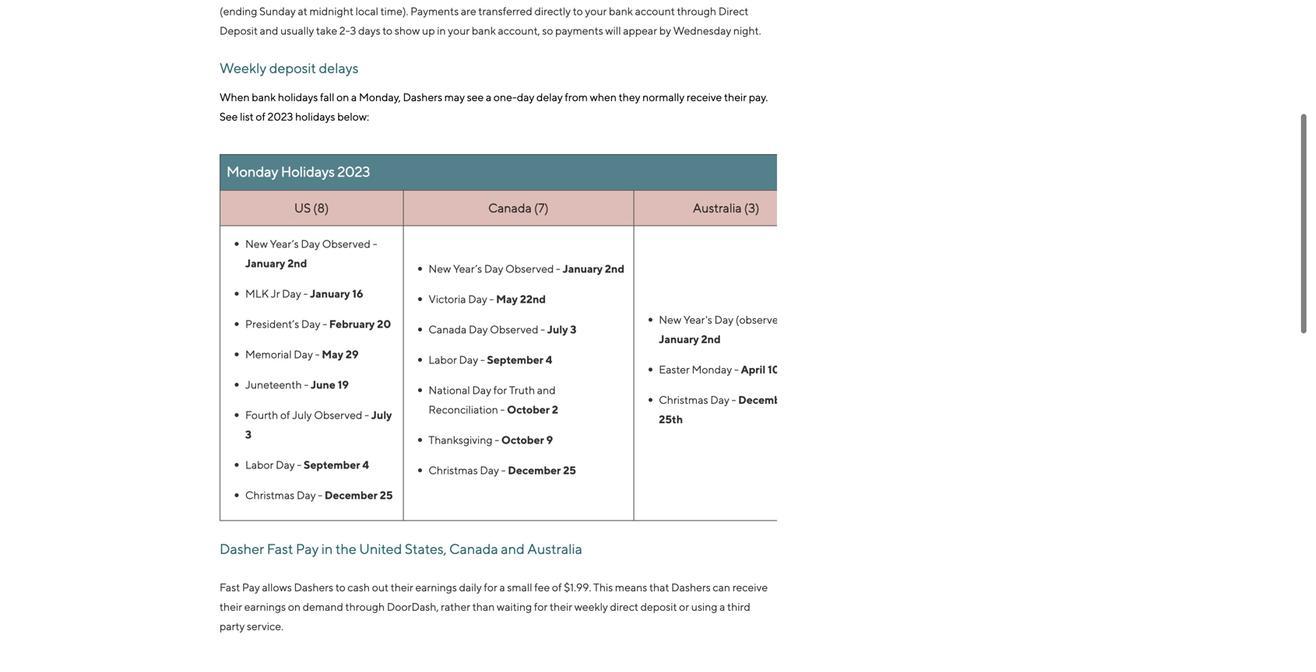 Task type: locate. For each thing, give the bounding box(es) containing it.
canada down victoria
[[429, 323, 467, 336]]

0 vertical spatial labor
[[429, 354, 457, 367]]

1 vertical spatial earnings
[[244, 601, 286, 614]]

0 horizontal spatial pay
[[242, 582, 260, 595]]

a right see
[[486, 91, 492, 104]]

december down 9
[[508, 464, 561, 477]]

0 horizontal spatial and
[[501, 541, 525, 558]]

0 vertical spatial deposit
[[269, 60, 316, 76]]

0 horizontal spatial july
[[292, 409, 312, 422]]

10th
[[768, 364, 791, 376]]

list
[[240, 110, 254, 123]]

0 vertical spatial of
[[256, 110, 266, 123]]

1 horizontal spatial christmas
[[429, 464, 478, 477]]

0 horizontal spatial december
[[325, 489, 378, 502]]

2 horizontal spatial december
[[739, 394, 792, 407]]

earnings up service.
[[244, 601, 286, 614]]

0 vertical spatial canada
[[489, 200, 532, 215]]

day inside new year's day observed - january 2nd
[[301, 238, 320, 251]]

1 horizontal spatial new
[[429, 263, 451, 276]]

national day for truth and reconciliation -
[[429, 384, 556, 417]]

0 vertical spatial monday
[[227, 163, 278, 180]]

september up truth
[[487, 354, 544, 367]]

waiting
[[497, 601, 532, 614]]

2023
[[268, 110, 293, 123], [338, 163, 370, 180]]

new year's day observed - january 2nd up 22nd
[[429, 263, 625, 276]]

on
[[337, 91, 349, 104], [288, 601, 301, 614]]

1 horizontal spatial and
[[537, 384, 556, 397]]

2023 right holidays
[[338, 163, 370, 180]]

1 horizontal spatial may
[[496, 293, 518, 306]]

receive right the normally
[[687, 91, 723, 104]]

new inside new year's day (observed) - january 2nd
[[659, 314, 682, 327]]

1 horizontal spatial labor day - september 4
[[429, 354, 553, 367]]

earnings
[[416, 582, 457, 595], [244, 601, 286, 614]]

canada up daily
[[450, 541, 499, 558]]

0 vertical spatial 25
[[563, 464, 577, 477]]

canada left (7)
[[489, 200, 532, 215]]

fast up party
[[220, 582, 240, 595]]

weekly
[[575, 601, 608, 614]]

year's for day
[[453, 263, 482, 276]]

new up the mlk
[[245, 238, 268, 251]]

0 vertical spatial australia
[[693, 200, 742, 215]]

0 vertical spatial december
[[739, 394, 792, 407]]

and up 2
[[537, 384, 556, 397]]

out
[[372, 582, 389, 595]]

fast right the dasher
[[267, 541, 293, 558]]

1 vertical spatial 25
[[380, 489, 393, 502]]

1 horizontal spatial of
[[280, 409, 290, 422]]

new up victoria
[[429, 263, 451, 276]]

0 vertical spatial for
[[494, 384, 507, 397]]

1 vertical spatial christmas
[[429, 464, 478, 477]]

third
[[728, 601, 751, 614]]

day
[[301, 238, 320, 251], [484, 263, 504, 276], [282, 288, 301, 300], [468, 293, 488, 306], [715, 314, 734, 327], [301, 318, 321, 331], [469, 323, 488, 336], [294, 348, 313, 361], [459, 354, 479, 367], [472, 384, 492, 397], [711, 394, 730, 407], [276, 459, 295, 472], [480, 464, 499, 477], [297, 489, 316, 502]]

october 2
[[507, 404, 559, 417]]

1 horizontal spatial earnings
[[416, 582, 457, 595]]

dashers inside when bank holidays fall on a monday, dashers may see a one-day delay from when they normally receive their pay. see list of 2023 holidays below:
[[403, 91, 443, 104]]

0 horizontal spatial on
[[288, 601, 301, 614]]

1 horizontal spatial 25
[[563, 464, 577, 477]]

3
[[571, 323, 577, 336], [245, 429, 252, 441]]

december
[[739, 394, 792, 407], [508, 464, 561, 477], [325, 489, 378, 502]]

christmas up the dasher
[[245, 489, 295, 502]]

and
[[537, 384, 556, 397], [501, 541, 525, 558]]

0 horizontal spatial labor day - september 4
[[245, 459, 369, 472]]

labor day - september 4
[[429, 354, 553, 367], [245, 459, 369, 472]]

of
[[256, 110, 266, 123], [280, 409, 290, 422], [552, 582, 562, 595]]

year's
[[270, 238, 299, 251], [453, 263, 482, 276]]

4 down 'july 3'
[[363, 459, 369, 472]]

dashers up or
[[672, 582, 711, 595]]

2 vertical spatial of
[[552, 582, 562, 595]]

2 horizontal spatial new
[[659, 314, 682, 327]]

0 horizontal spatial fast
[[220, 582, 240, 595]]

deposit down that
[[641, 601, 677, 614]]

day inside national day for truth and reconciliation -
[[472, 384, 492, 397]]

1 horizontal spatial new year's day observed - january 2nd
[[429, 263, 625, 276]]

united
[[359, 541, 402, 558]]

1 vertical spatial holidays
[[295, 110, 335, 123]]

labor day - september 4 down canada day observed - july 3
[[429, 354, 553, 367]]

dasher
[[220, 541, 264, 558]]

0 horizontal spatial christmas day - december 25
[[245, 489, 395, 502]]

2
[[552, 404, 559, 417]]

0 vertical spatial christmas
[[659, 394, 709, 407]]

a up below:
[[351, 91, 357, 104]]

holidays down "fall"
[[295, 110, 335, 123]]

1 vertical spatial labor day - september 4
[[245, 459, 369, 472]]

25
[[563, 464, 577, 477], [380, 489, 393, 502]]

daily
[[459, 582, 482, 595]]

receive up third
[[733, 582, 768, 595]]

day
[[517, 91, 535, 104]]

dashers left may
[[403, 91, 443, 104]]

mlk
[[245, 288, 269, 300]]

january inside new year's day (observed) - january 2nd
[[659, 333, 699, 346]]

labor down fourth
[[245, 459, 274, 472]]

for
[[494, 384, 507, 397], [484, 582, 498, 595], [534, 601, 548, 614]]

0 vertical spatial holidays
[[278, 91, 318, 104]]

earnings up rather
[[416, 582, 457, 595]]

0 horizontal spatial of
[[256, 110, 266, 123]]

on inside 'fast pay allows dashers to cash out their earnings daily for a small fee of $1.99. this means that dashers can receive their earnings on demand through doordash, rather than waiting for their weekly direct deposit or using a third party service.'
[[288, 601, 301, 614]]

on down allows
[[288, 601, 301, 614]]

- inside new year's day (observed) - january 2nd
[[791, 314, 796, 327]]

a left third
[[720, 601, 726, 614]]

their right out
[[391, 582, 414, 595]]

and up small
[[501, 541, 525, 558]]

party
[[220, 621, 245, 634]]

canada (7)
[[489, 200, 549, 215]]

0 horizontal spatial 2nd
[[288, 257, 307, 270]]

0 vertical spatial year's
[[270, 238, 299, 251]]

means
[[615, 582, 648, 595]]

0 vertical spatial receive
[[687, 91, 723, 104]]

pay left "in"
[[296, 541, 319, 558]]

1 horizontal spatial labor
[[429, 354, 457, 367]]

1 horizontal spatial on
[[337, 91, 349, 104]]

canada
[[489, 200, 532, 215], [429, 323, 467, 336], [450, 541, 499, 558]]

0 vertical spatial labor day - september 4
[[429, 354, 553, 367]]

october left 9
[[502, 434, 544, 447]]

new inside new year's day observed - january 2nd
[[245, 238, 268, 251]]

december down april
[[739, 394, 792, 407]]

0 horizontal spatial labor
[[245, 459, 274, 472]]

0 horizontal spatial christmas
[[245, 489, 295, 502]]

july 3
[[245, 409, 392, 441]]

new for mlk
[[245, 238, 268, 251]]

can
[[713, 582, 731, 595]]

year's down us
[[270, 238, 299, 251]]

dashers up demand
[[294, 582, 334, 595]]

1 vertical spatial fast
[[220, 582, 240, 595]]

1 horizontal spatial 4
[[546, 354, 553, 367]]

christmas down thanksgiving on the bottom left of page
[[429, 464, 478, 477]]

2 vertical spatial new
[[659, 314, 682, 327]]

0 horizontal spatial new
[[245, 238, 268, 251]]

1 horizontal spatial september
[[487, 354, 544, 367]]

observed down (8)
[[322, 238, 371, 251]]

1 horizontal spatial 2023
[[338, 163, 370, 180]]

monday
[[227, 163, 278, 180], [692, 364, 733, 376]]

-
[[373, 238, 378, 251], [556, 263, 561, 276], [303, 288, 308, 300], [490, 293, 494, 306], [791, 314, 796, 327], [323, 318, 327, 331], [541, 323, 545, 336], [315, 348, 320, 361], [481, 354, 485, 367], [735, 364, 739, 376], [304, 379, 309, 392], [732, 394, 737, 407], [501, 404, 505, 417], [365, 409, 369, 422], [495, 434, 500, 447], [297, 459, 302, 472], [502, 464, 506, 477], [318, 489, 323, 502]]

2 horizontal spatial of
[[552, 582, 562, 595]]

1 vertical spatial australia
[[528, 541, 583, 558]]

labor day - september 4 down 'july 3'
[[245, 459, 369, 472]]

holidays left "fall"
[[278, 91, 318, 104]]

january
[[245, 257, 285, 270], [563, 263, 603, 276], [310, 288, 350, 300], [659, 333, 699, 346]]

new year's day observed - january 2nd
[[245, 238, 378, 270], [429, 263, 625, 276]]

july
[[548, 323, 568, 336], [292, 409, 312, 422], [371, 409, 392, 422]]

1 horizontal spatial receive
[[733, 582, 768, 595]]

christmas day - december 25 up "in"
[[245, 489, 395, 502]]

labor up national
[[429, 354, 457, 367]]

1 vertical spatial 4
[[363, 459, 369, 472]]

year's
[[684, 314, 713, 327]]

september down 'july 3'
[[304, 459, 360, 472]]

0 vertical spatial christmas day - december 25
[[429, 464, 579, 477]]

easter monday - april 10th
[[659, 364, 791, 376]]

october down truth
[[507, 404, 550, 417]]

0 horizontal spatial 2023
[[268, 110, 293, 123]]

1 horizontal spatial july
[[371, 409, 392, 422]]

pay left allows
[[242, 582, 260, 595]]

reconciliation
[[429, 404, 499, 417]]

year's inside new year's day observed - january 2nd
[[270, 238, 299, 251]]

of right list
[[256, 110, 266, 123]]

new left year's
[[659, 314, 682, 327]]

receive
[[687, 91, 723, 104], [733, 582, 768, 595]]

1 horizontal spatial christmas day - december 25
[[429, 464, 579, 477]]

deposit up bank
[[269, 60, 316, 76]]

and inside national day for truth and reconciliation -
[[537, 384, 556, 397]]

pay inside 'fast pay allows dashers to cash out their earnings daily for a small fee of $1.99. this means that dashers can receive their earnings on demand through doordash, rather than waiting for their weekly direct deposit or using a third party service.'
[[242, 582, 260, 595]]

for left truth
[[494, 384, 507, 397]]

christmas
[[659, 394, 709, 407], [429, 464, 478, 477], [245, 489, 295, 502]]

0 vertical spatial may
[[496, 293, 518, 306]]

monday down list
[[227, 163, 278, 180]]

cash
[[348, 582, 370, 595]]

on right "fall"
[[337, 91, 349, 104]]

australia
[[693, 200, 742, 215], [528, 541, 583, 558]]

1 vertical spatial year's
[[453, 263, 482, 276]]

their inside when bank holidays fall on a monday, dashers may see a one-day delay from when they normally receive their pay. see list of 2023 holidays below:
[[725, 91, 747, 104]]

may
[[496, 293, 518, 306], [322, 348, 344, 361]]

0 horizontal spatial new year's day observed - january 2nd
[[245, 238, 378, 270]]

1 horizontal spatial year's
[[453, 263, 482, 276]]

1 vertical spatial 3
[[245, 429, 252, 441]]

day inside new year's day (observed) - january 2nd
[[715, 314, 734, 327]]

thanksgiving - october 9
[[429, 434, 553, 447]]

4 up 2
[[546, 354, 553, 367]]

0 vertical spatial new
[[245, 238, 268, 251]]

1 vertical spatial christmas day - december 25
[[245, 489, 395, 502]]

that
[[650, 582, 670, 595]]

this
[[594, 582, 613, 595]]

a
[[351, 91, 357, 104], [486, 91, 492, 104], [500, 582, 505, 595], [720, 601, 726, 614]]

1 vertical spatial december
[[508, 464, 561, 477]]

year's up the victoria day - may 22nd on the left
[[453, 263, 482, 276]]

2nd inside new year's day (observed) - january 2nd
[[702, 333, 721, 346]]

january for victoria day - may 22nd
[[563, 263, 603, 276]]

new for victoria
[[429, 263, 451, 276]]

1 vertical spatial receive
[[733, 582, 768, 595]]

1 vertical spatial new
[[429, 263, 451, 276]]

1 horizontal spatial 2nd
[[605, 263, 625, 276]]

monday up christmas day -
[[692, 364, 733, 376]]

australia left (3)
[[693, 200, 742, 215]]

fast inside 'fast pay allows dashers to cash out their earnings daily for a small fee of $1.99. this means that dashers can receive their earnings on demand through doordash, rather than waiting for their weekly direct deposit or using a third party service.'
[[220, 582, 240, 595]]

new year's day observed - january 2nd up mlk jr day - january 16 on the left top of page
[[245, 238, 378, 270]]

christmas day - december 25 down thanksgiving - october 9
[[429, 464, 579, 477]]

december up the
[[325, 489, 378, 502]]

2 horizontal spatial dashers
[[672, 582, 711, 595]]

0 vertical spatial 2023
[[268, 110, 293, 123]]

1 vertical spatial september
[[304, 459, 360, 472]]

0 horizontal spatial australia
[[528, 541, 583, 558]]

may left 22nd
[[496, 293, 518, 306]]

deposit
[[269, 60, 316, 76], [641, 601, 677, 614]]

1 horizontal spatial deposit
[[641, 601, 677, 614]]

may left 29
[[322, 348, 344, 361]]

1 horizontal spatial december
[[508, 464, 561, 477]]

of right fourth
[[280, 409, 290, 422]]

2023 down bank
[[268, 110, 293, 123]]

2nd for may 22nd
[[605, 263, 625, 276]]

0 vertical spatial october
[[507, 404, 550, 417]]

0 horizontal spatial 3
[[245, 429, 252, 441]]

0 horizontal spatial may
[[322, 348, 344, 361]]

australia up the fee
[[528, 541, 583, 558]]

their
[[725, 91, 747, 104], [391, 582, 414, 595], [220, 601, 242, 614], [550, 601, 573, 614]]

may for memorial day -
[[322, 348, 344, 361]]

of right the fee
[[552, 582, 562, 595]]

2nd
[[288, 257, 307, 270], [605, 263, 625, 276], [702, 333, 721, 346]]

0 vertical spatial 4
[[546, 354, 553, 367]]

2nd for january 16
[[288, 257, 307, 270]]

their left pay.
[[725, 91, 747, 104]]

monday holidays 2023
[[227, 163, 370, 180]]

0 vertical spatial pay
[[296, 541, 319, 558]]

0 vertical spatial on
[[337, 91, 349, 104]]

christmas day - december 25
[[429, 464, 579, 477], [245, 489, 395, 502]]

2 horizontal spatial 2nd
[[702, 333, 721, 346]]

for down the fee
[[534, 601, 548, 614]]

0 horizontal spatial year's
[[270, 238, 299, 251]]

december inside december 25th
[[739, 394, 792, 407]]

their up party
[[220, 601, 242, 614]]

0 vertical spatial fast
[[267, 541, 293, 558]]

juneteenth - june 19
[[245, 379, 349, 392]]

christmas up 25th
[[659, 394, 709, 407]]

for right daily
[[484, 582, 498, 595]]



Task type: describe. For each thing, give the bounding box(es) containing it.
1 vertical spatial of
[[280, 409, 290, 422]]

victoria day - may 22nd
[[429, 293, 546, 306]]

a left small
[[500, 582, 505, 595]]

australia (3)
[[693, 200, 760, 215]]

0 vertical spatial 3
[[571, 323, 577, 336]]

juneteenth
[[245, 379, 302, 392]]

one-
[[494, 91, 517, 104]]

see
[[220, 110, 238, 123]]

(8)
[[313, 200, 329, 215]]

fourth
[[245, 409, 278, 422]]

monday,
[[359, 91, 401, 104]]

demand
[[303, 601, 344, 614]]

president's day - february 20
[[245, 318, 391, 331]]

fee
[[535, 582, 550, 595]]

from
[[565, 91, 588, 104]]

memorial day - may 29
[[245, 348, 359, 361]]

service.
[[247, 621, 284, 634]]

2 horizontal spatial christmas
[[659, 394, 709, 407]]

truth
[[509, 384, 535, 397]]

observed inside new year's day observed - january 2nd
[[322, 238, 371, 251]]

2nd for april 10th
[[702, 333, 721, 346]]

below:
[[338, 110, 369, 123]]

19
[[338, 379, 349, 392]]

january for mlk jr day - january 16
[[245, 257, 285, 270]]

0 horizontal spatial earnings
[[244, 601, 286, 614]]

$1.99.
[[564, 582, 592, 595]]

3 inside 'july 3'
[[245, 429, 252, 441]]

new year's day observed - january 2nd for 22nd
[[429, 263, 625, 276]]

using
[[692, 601, 718, 614]]

april
[[741, 364, 766, 376]]

or
[[680, 601, 690, 614]]

0 vertical spatial earnings
[[416, 582, 457, 595]]

canada for canada (7)
[[489, 200, 532, 215]]

canada for canada day observed - july 3
[[429, 323, 467, 336]]

july inside 'july 3'
[[371, 409, 392, 422]]

christmas day -
[[659, 394, 739, 407]]

doordash,
[[387, 601, 439, 614]]

22nd
[[520, 293, 546, 306]]

on inside when bank holidays fall on a monday, dashers may see a one-day delay from when they normally receive their pay. see list of 2023 holidays below:
[[337, 91, 349, 104]]

direct
[[610, 601, 639, 614]]

weekly
[[220, 60, 267, 76]]

20
[[377, 318, 391, 331]]

29
[[346, 348, 359, 361]]

new year's day (observed) - january 2nd
[[659, 314, 796, 346]]

victoria
[[429, 293, 466, 306]]

us (8)
[[295, 200, 329, 215]]

through
[[346, 601, 385, 614]]

(7)
[[534, 200, 549, 215]]

9
[[547, 434, 553, 447]]

when bank holidays fall on a monday, dashers may see a one-day delay from when they normally receive their pay. see list of 2023 holidays below:
[[220, 91, 768, 123]]

president's
[[245, 318, 299, 331]]

new for easter
[[659, 314, 682, 327]]

new year's day observed - january 2nd for january
[[245, 238, 378, 270]]

they
[[619, 91, 641, 104]]

when
[[590, 91, 617, 104]]

the
[[336, 541, 357, 558]]

fourth of july observed -
[[245, 409, 371, 422]]

2023 inside when bank holidays fall on a monday, dashers may see a one-day delay from when they normally receive their pay. see list of 2023 holidays below:
[[268, 110, 293, 123]]

receive inside 'fast pay allows dashers to cash out their earnings daily for a small fee of $1.99. this means that dashers can receive their earnings on demand through doordash, rather than waiting for their weekly direct deposit or using a third party service.'
[[733, 582, 768, 595]]

allows
[[262, 582, 292, 595]]

for inside national day for truth and reconciliation -
[[494, 384, 507, 397]]

january for easter monday - april 10th
[[659, 333, 699, 346]]

delay
[[537, 91, 563, 104]]

0 horizontal spatial dashers
[[294, 582, 334, 595]]

us
[[295, 200, 311, 215]]

0 horizontal spatial 4
[[363, 459, 369, 472]]

dasher fast pay in the united states, canada and australia
[[220, 541, 583, 558]]

holidays
[[281, 163, 335, 180]]

june
[[311, 379, 336, 392]]

fall
[[320, 91, 335, 104]]

25th
[[659, 413, 683, 426]]

of inside when bank holidays fall on a monday, dashers may see a one-day delay from when they normally receive their pay. see list of 2023 holidays below:
[[256, 110, 266, 123]]

year's for jr
[[270, 238, 299, 251]]

weekly deposit delays
[[220, 60, 359, 76]]

of inside 'fast pay allows dashers to cash out their earnings daily for a small fee of $1.99. this means that dashers can receive their earnings on demand through doordash, rather than waiting for their weekly direct deposit or using a third party service.'
[[552, 582, 562, 595]]

may
[[445, 91, 465, 104]]

2 vertical spatial for
[[534, 601, 548, 614]]

december 25th
[[659, 394, 792, 426]]

may for victoria day -
[[496, 293, 518, 306]]

observed down the 19
[[314, 409, 363, 422]]

fast pay allows dashers to cash out their earnings daily for a small fee of $1.99. this means that dashers can receive their earnings on demand through doordash, rather than waiting for their weekly direct deposit or using a third party service.
[[220, 582, 768, 634]]

0 horizontal spatial 25
[[380, 489, 393, 502]]

0 vertical spatial september
[[487, 354, 544, 367]]

bank
[[252, 91, 276, 104]]

in
[[322, 541, 333, 558]]

1 vertical spatial monday
[[692, 364, 733, 376]]

jr
[[271, 288, 280, 300]]

0 horizontal spatial deposit
[[269, 60, 316, 76]]

mlk jr day - january 16
[[245, 288, 364, 300]]

rather
[[441, 601, 471, 614]]

see
[[467, 91, 484, 104]]

normally
[[643, 91, 685, 104]]

than
[[473, 601, 495, 614]]

1 vertical spatial for
[[484, 582, 498, 595]]

observed up 22nd
[[506, 263, 554, 276]]

observed down 22nd
[[490, 323, 539, 336]]

(observed)
[[736, 314, 789, 327]]

their down $1.99.
[[550, 601, 573, 614]]

pay.
[[749, 91, 768, 104]]

national
[[429, 384, 470, 397]]

1 horizontal spatial pay
[[296, 541, 319, 558]]

receive inside when bank holidays fall on a monday, dashers may see a one-day delay from when they normally receive their pay. see list of 2023 holidays below:
[[687, 91, 723, 104]]

1 vertical spatial october
[[502, 434, 544, 447]]

1 horizontal spatial australia
[[693, 200, 742, 215]]

easter
[[659, 364, 690, 376]]

deposit inside 'fast pay allows dashers to cash out their earnings daily for a small fee of $1.99. this means that dashers can receive their earnings on demand through doordash, rather than waiting for their weekly direct deposit or using a third party service.'
[[641, 601, 677, 614]]

(3)
[[745, 200, 760, 215]]

canada day observed - july 3
[[429, 323, 577, 336]]

1 horizontal spatial fast
[[267, 541, 293, 558]]

- inside national day for truth and reconciliation -
[[501, 404, 505, 417]]

1 vertical spatial and
[[501, 541, 525, 558]]

states,
[[405, 541, 447, 558]]

16
[[352, 288, 364, 300]]

to
[[336, 582, 346, 595]]

february
[[329, 318, 375, 331]]

1 vertical spatial labor
[[245, 459, 274, 472]]

2 vertical spatial december
[[325, 489, 378, 502]]

- inside new year's day observed - january 2nd
[[373, 238, 378, 251]]

2 horizontal spatial july
[[548, 323, 568, 336]]

2 vertical spatial canada
[[450, 541, 499, 558]]

small
[[508, 582, 533, 595]]

memorial
[[245, 348, 292, 361]]

when
[[220, 91, 250, 104]]



Task type: vqa. For each thing, say whether or not it's contained in the screenshot.


